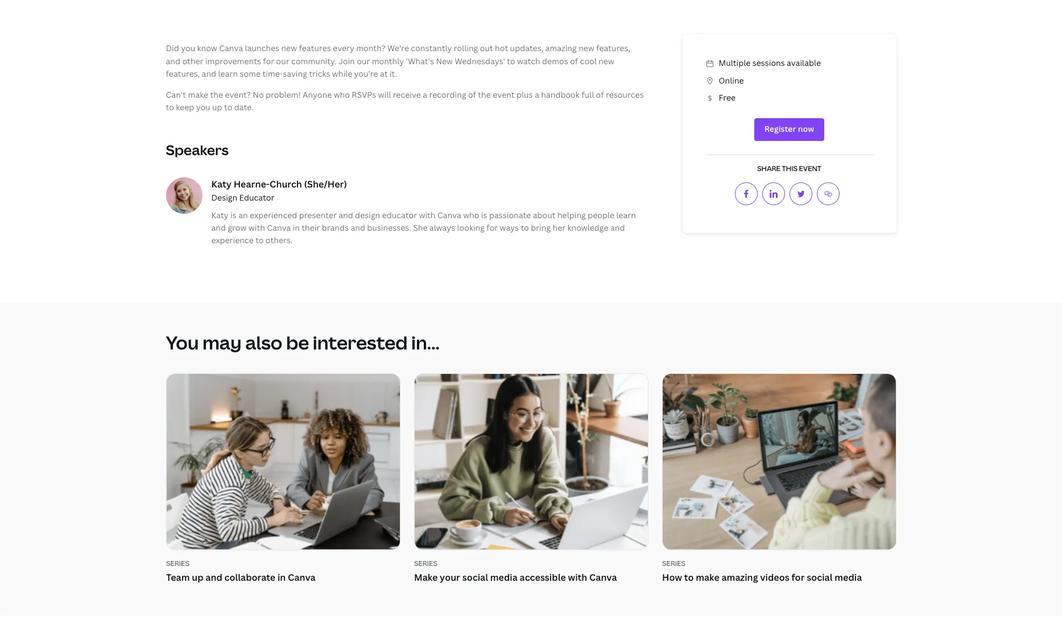 Task type: describe. For each thing, give the bounding box(es) containing it.
monthly
[[372, 56, 404, 66]]

knowledge
[[567, 222, 608, 233]]

you inside the "can't make the event? no problem! anyone who rsvps will receive a recording of the event plus a handbook full of resources to keep you up to date."
[[196, 102, 210, 113]]

people
[[588, 210, 614, 220]]

problem!
[[266, 89, 301, 100]]

who inside katy is an experienced presenter and design educator  with canva who is passionate about helping people learn and grow with canva in their brands and businesses. she always looking for ways to bring her knowledge and experience to others.
[[463, 210, 479, 220]]

and up brands
[[339, 210, 353, 220]]

educator
[[382, 210, 417, 220]]

event inside the "can't make the event? no problem! anyone who rsvps will receive a recording of the event plus a handbook full of resources to keep you up to date."
[[493, 89, 515, 100]]

1 vertical spatial event
[[799, 164, 822, 173]]

hot
[[495, 43, 508, 54]]

and left the grow
[[211, 222, 226, 233]]

out
[[480, 43, 493, 54]]

always
[[429, 222, 455, 233]]

about
[[533, 210, 556, 220]]

also
[[245, 330, 282, 355]]

businesses.
[[367, 222, 411, 233]]

and down design
[[351, 222, 365, 233]]

amazing inside series how to make amazing videos for social media
[[721, 572, 758, 584]]

share
[[757, 164, 781, 173]]

demos
[[542, 56, 568, 66]]

series how to make amazing videos for social media
[[662, 559, 862, 584]]

cool
[[580, 56, 597, 66]]

and down other
[[202, 68, 216, 79]]

handbook
[[541, 89, 580, 100]]

(she/her)
[[304, 178, 347, 190]]

to left the 'others.'
[[256, 235, 264, 246]]

features
[[299, 43, 331, 54]]

event?
[[225, 89, 251, 100]]

series for how
[[662, 559, 685, 569]]

learn inside did you know canva launches new features every month? we're constantly rolling out hot updates, amazing new features, and other improvements for our community. join our monthly 'what's new wednesdays' to watch demos of cool new features, and learn some time-saving tricks while you're at it.
[[218, 68, 238, 79]]

their
[[302, 222, 320, 233]]

tricks
[[309, 68, 330, 79]]

an
[[238, 210, 248, 220]]

to left date.
[[224, 102, 232, 113]]

sessions
[[752, 58, 785, 68]]

canva inside "series team up and collaborate in canva"
[[288, 572, 315, 584]]

videos
[[760, 572, 789, 584]]

you inside did you know canva launches new features every month? we're constantly rolling out hot updates, amazing new features, and other improvements for our community. join our monthly 'what's new wednesdays' to watch demos of cool new features, and learn some time-saving tricks while you're at it.
[[181, 43, 195, 54]]

educator
[[239, 192, 274, 203]]

rsvps
[[352, 89, 376, 100]]

time-
[[263, 68, 283, 79]]

interested
[[313, 330, 408, 355]]

social inside series how to make amazing videos for social media
[[807, 572, 832, 584]]

multiple sessions available
[[719, 58, 821, 68]]

while
[[332, 68, 352, 79]]

may
[[203, 330, 242, 355]]

you
[[166, 330, 199, 355]]

updates,
[[510, 43, 543, 54]]

for inside katy is an experienced presenter and design educator  with canva who is passionate about helping people learn and grow with canva in their brands and businesses. she always looking for ways to bring her knowledge and experience to others.
[[487, 222, 498, 233]]

others.
[[266, 235, 293, 246]]

receive
[[393, 89, 421, 100]]

katy is an experienced presenter and design educator  with canva who is passionate about helping people learn and grow with canva in their brands and businesses. she always looking for ways to bring her knowledge and experience to others.
[[211, 210, 636, 246]]

katy hearne-church (she/her) design educator
[[211, 178, 347, 203]]

plus
[[517, 89, 533, 100]]

2 is from the left
[[481, 210, 487, 220]]

amazing inside did you know canva launches new features every month? we're constantly rolling out hot updates, amazing new features, and other improvements for our community. join our monthly 'what's new wednesdays' to watch demos of cool new features, and learn some time-saving tricks while you're at it.
[[545, 43, 577, 54]]

katy for is
[[211, 210, 229, 220]]

1 a from the left
[[423, 89, 427, 100]]

in inside katy is an experienced presenter and design educator  with canva who is passionate about helping people learn and grow with canva in their brands and businesses. she always looking for ways to bring her knowledge and experience to others.
[[293, 222, 300, 233]]

0 vertical spatial with
[[419, 210, 436, 220]]

constantly
[[411, 43, 452, 54]]

she
[[413, 222, 428, 233]]

no
[[253, 89, 264, 100]]

this
[[782, 164, 798, 173]]

brands
[[322, 222, 349, 233]]

who inside the "can't make the event? no problem! anyone who rsvps will receive a recording of the event plus a handbook full of resources to keep you up to date."
[[334, 89, 350, 100]]

saving
[[283, 68, 307, 79]]

experience
[[211, 235, 254, 246]]

passionate
[[489, 210, 531, 220]]

every
[[333, 43, 354, 54]]

can't
[[166, 89, 186, 100]]

keep
[[176, 102, 194, 113]]

and down the people
[[610, 222, 625, 233]]

for inside did you know canva launches new features every month? we're constantly rolling out hot updates, amazing new features, and other improvements for our community. join our monthly 'what's new wednesdays' to watch demos of cool new features, and learn some time-saving tricks while you're at it.
[[263, 56, 274, 66]]

accessible
[[519, 572, 566, 584]]

multiple
[[719, 58, 751, 68]]

wednesdays'
[[455, 56, 505, 66]]

presenter
[[299, 210, 337, 220]]

experienced
[[250, 210, 297, 220]]

other
[[182, 56, 203, 66]]

rolling
[[454, 43, 478, 54]]

of inside did you know canva launches new features every month? we're constantly rolling out hot updates, amazing new features, and other improvements for our community. join our monthly 'what's new wednesdays' to watch demos of cool new features, and learn some time-saving tricks while you're at it.
[[570, 56, 578, 66]]

it.
[[390, 68, 397, 79]]

some
[[240, 68, 261, 79]]

and down did
[[166, 56, 180, 66]]

1 horizontal spatial new
[[579, 43, 594, 54]]

canva inside series make your social media accessible with canva
[[589, 572, 617, 584]]

make
[[414, 572, 437, 584]]

and inside "series team up and collaborate in canva"
[[205, 572, 222, 584]]

can't make the event? no problem! anyone who rsvps will receive a recording of the event plus a handbook full of resources to keep you up to date.
[[166, 89, 644, 113]]

online
[[719, 75, 744, 86]]

grow
[[228, 222, 247, 233]]

team
[[166, 572, 189, 584]]

media inside series make your social media accessible with canva
[[490, 572, 517, 584]]

ways
[[500, 222, 519, 233]]

series team up and collaborate in canva
[[166, 559, 315, 584]]

1 our from the left
[[276, 56, 289, 66]]



Task type: locate. For each thing, give the bounding box(es) containing it.
1 horizontal spatial learn
[[616, 210, 636, 220]]

canva inside did you know canva launches new features every month? we're constantly rolling out hot updates, amazing new features, and other improvements for our community. join our monthly 'what's new wednesdays' to watch demos of cool new features, and learn some time-saving tricks while you're at it.
[[219, 43, 243, 54]]

you right keep
[[196, 102, 210, 113]]

in...
[[411, 330, 440, 355]]

1 horizontal spatial event
[[799, 164, 822, 173]]

canva
[[219, 43, 243, 54], [437, 210, 461, 220], [267, 222, 291, 233], [288, 572, 315, 584], [589, 572, 617, 584]]

and right team
[[205, 572, 222, 584]]

0 horizontal spatial media
[[490, 572, 517, 584]]

to
[[507, 56, 515, 66], [166, 102, 174, 113], [224, 102, 232, 113], [521, 222, 529, 233], [256, 235, 264, 246], [684, 572, 693, 584]]

series up make
[[414, 559, 437, 569]]

0 horizontal spatial of
[[468, 89, 476, 100]]

katy inside the katy hearne-church (she/her) design educator
[[211, 178, 231, 190]]

looking
[[457, 222, 485, 233]]

did
[[166, 43, 179, 54]]

0 vertical spatial in
[[293, 222, 300, 233]]

available
[[787, 58, 821, 68]]

did you know canva launches new features every month? we're constantly rolling out hot updates, amazing new features, and other improvements for our community. join our monthly 'what's new wednesdays' to watch demos of cool new features, and learn some time-saving tricks while you're at it.
[[166, 43, 630, 79]]

0 vertical spatial who
[[334, 89, 350, 100]]

make inside series how to make amazing videos for social media
[[696, 572, 719, 584]]

2 katy from the top
[[211, 210, 229, 220]]

1 vertical spatial make
[[696, 572, 719, 584]]

resources
[[606, 89, 644, 100]]

event left "plus"
[[493, 89, 515, 100]]

0 horizontal spatial features,
[[166, 68, 200, 79]]

0 vertical spatial learn
[[218, 68, 238, 79]]

series inside "series team up and collaborate in canva"
[[166, 559, 189, 569]]

0 horizontal spatial event
[[493, 89, 515, 100]]

for right "videos"
[[791, 572, 804, 584]]

1 vertical spatial for
[[487, 222, 498, 233]]

0 horizontal spatial make
[[188, 89, 208, 100]]

with
[[419, 210, 436, 220], [248, 222, 265, 233], [568, 572, 587, 584]]

bring
[[531, 222, 551, 233]]

1 horizontal spatial media
[[834, 572, 862, 584]]

0 horizontal spatial social
[[462, 572, 488, 584]]

series up how
[[662, 559, 685, 569]]

her
[[553, 222, 566, 233]]

1 horizontal spatial up
[[212, 102, 222, 113]]

new left features
[[281, 43, 297, 54]]

series inside series how to make amazing videos for social media
[[662, 559, 685, 569]]

2 a from the left
[[535, 89, 539, 100]]

0 horizontal spatial learn
[[218, 68, 238, 79]]

2 the from the left
[[478, 89, 491, 100]]

1 series from the left
[[166, 559, 189, 569]]

1 horizontal spatial in
[[293, 222, 300, 233]]

of left cool
[[570, 56, 578, 66]]

to inside did you know canva launches new features every month? we're constantly rolling out hot updates, amazing new features, and other improvements for our community. join our monthly 'what's new wednesdays' to watch demos of cool new features, and learn some time-saving tricks while you're at it.
[[507, 56, 515, 66]]

1 horizontal spatial who
[[463, 210, 479, 220]]

you
[[181, 43, 195, 54], [196, 102, 210, 113]]

1 vertical spatial who
[[463, 210, 479, 220]]

with inside series make your social media accessible with canva
[[568, 572, 587, 584]]

know
[[197, 43, 217, 54]]

0 horizontal spatial is
[[230, 210, 237, 220]]

a right the receive
[[423, 89, 427, 100]]

for left ways
[[487, 222, 498, 233]]

amazing left "videos"
[[721, 572, 758, 584]]

you up other
[[181, 43, 195, 54]]

1 vertical spatial in
[[277, 572, 286, 584]]

social right "videos"
[[807, 572, 832, 584]]

to right ways
[[521, 222, 529, 233]]

2 horizontal spatial series
[[662, 559, 685, 569]]

0 horizontal spatial our
[[276, 56, 289, 66]]

0 vertical spatial make
[[188, 89, 208, 100]]

a right "plus"
[[535, 89, 539, 100]]

your
[[440, 572, 460, 584]]

series for team
[[166, 559, 189, 569]]

of
[[570, 56, 578, 66], [468, 89, 476, 100], [596, 89, 604, 100]]

our up the you're
[[357, 56, 370, 66]]

event right this
[[799, 164, 822, 173]]

0 horizontal spatial a
[[423, 89, 427, 100]]

with right accessible
[[568, 572, 587, 584]]

1 vertical spatial katy
[[211, 210, 229, 220]]

social right the your
[[462, 572, 488, 584]]

series make your social media accessible with canva
[[414, 559, 617, 584]]

0 vertical spatial up
[[212, 102, 222, 113]]

series for make
[[414, 559, 437, 569]]

amazing up demos
[[545, 43, 577, 54]]

our up time-
[[276, 56, 289, 66]]

design
[[211, 192, 237, 203]]

you're
[[354, 68, 378, 79]]

our
[[276, 56, 289, 66], [357, 56, 370, 66]]

katy up design
[[211, 178, 231, 190]]

we're
[[387, 43, 409, 54]]

1 the from the left
[[210, 89, 223, 100]]

to down can't
[[166, 102, 174, 113]]

up inside the "can't make the event? no problem! anyone who rsvps will receive a recording of the event plus a handbook full of resources to keep you up to date."
[[212, 102, 222, 113]]

speakers
[[166, 141, 229, 159]]

share this event
[[757, 164, 822, 173]]

to down hot
[[507, 56, 515, 66]]

launches
[[245, 43, 279, 54]]

1 vertical spatial you
[[196, 102, 210, 113]]

up
[[212, 102, 222, 113], [192, 572, 203, 584]]

in left their at the left of page
[[293, 222, 300, 233]]

design
[[355, 210, 380, 220]]

0 vertical spatial katy
[[211, 178, 231, 190]]

2 horizontal spatial for
[[791, 572, 804, 584]]

features, up cool
[[596, 43, 630, 54]]

katy down design
[[211, 210, 229, 220]]

media inside series how to make amazing videos for social media
[[834, 572, 862, 584]]

1 vertical spatial with
[[248, 222, 265, 233]]

social
[[462, 572, 488, 584], [807, 572, 832, 584]]

1 horizontal spatial social
[[807, 572, 832, 584]]

1 vertical spatial up
[[192, 572, 203, 584]]

2 vertical spatial for
[[791, 572, 804, 584]]

up inside "series team up and collaborate in canva"
[[192, 572, 203, 584]]

1 horizontal spatial features,
[[596, 43, 630, 54]]

katy
[[211, 178, 231, 190], [211, 210, 229, 220]]

in inside "series team up and collaborate in canva"
[[277, 572, 286, 584]]

2 horizontal spatial of
[[596, 89, 604, 100]]

2 media from the left
[[834, 572, 862, 584]]

0 vertical spatial for
[[263, 56, 274, 66]]

1 horizontal spatial for
[[487, 222, 498, 233]]

is left an
[[230, 210, 237, 220]]

1 horizontal spatial make
[[696, 572, 719, 584]]

learn down improvements
[[218, 68, 238, 79]]

1 horizontal spatial the
[[478, 89, 491, 100]]

0 vertical spatial event
[[493, 89, 515, 100]]

full
[[582, 89, 594, 100]]

of right full
[[596, 89, 604, 100]]

be
[[286, 330, 309, 355]]

0 horizontal spatial amazing
[[545, 43, 577, 54]]

anyone
[[303, 89, 332, 100]]

1 horizontal spatial is
[[481, 210, 487, 220]]

for inside series how to make amazing videos for social media
[[791, 572, 804, 584]]

of right recording
[[468, 89, 476, 100]]

at
[[380, 68, 388, 79]]

2 social from the left
[[807, 572, 832, 584]]

to right how
[[684, 572, 693, 584]]

collaborate
[[224, 572, 275, 584]]

learn
[[218, 68, 238, 79], [616, 210, 636, 220]]

the down 'wednesdays''
[[478, 89, 491, 100]]

join
[[338, 56, 355, 66]]

and
[[166, 56, 180, 66], [202, 68, 216, 79], [339, 210, 353, 220], [211, 222, 226, 233], [351, 222, 365, 233], [610, 222, 625, 233], [205, 572, 222, 584]]

improvements
[[205, 56, 261, 66]]

a
[[423, 89, 427, 100], [535, 89, 539, 100]]

event
[[493, 89, 515, 100], [799, 164, 822, 173]]

community.
[[291, 56, 337, 66]]

2 horizontal spatial new
[[599, 56, 614, 66]]

2 horizontal spatial with
[[568, 572, 587, 584]]

'what's
[[406, 56, 434, 66]]

up right team
[[192, 572, 203, 584]]

the
[[210, 89, 223, 100], [478, 89, 491, 100]]

features,
[[596, 43, 630, 54], [166, 68, 200, 79]]

1 is from the left
[[230, 210, 237, 220]]

make up keep
[[188, 89, 208, 100]]

how
[[662, 572, 682, 584]]

1 horizontal spatial our
[[357, 56, 370, 66]]

hearne-
[[234, 178, 270, 190]]

the left event?
[[210, 89, 223, 100]]

make right how
[[696, 572, 719, 584]]

1 vertical spatial features,
[[166, 68, 200, 79]]

helping
[[557, 210, 586, 220]]

who up looking
[[463, 210, 479, 220]]

recording
[[429, 89, 466, 100]]

katy for hearne-
[[211, 178, 231, 190]]

church
[[270, 178, 302, 190]]

features, down other
[[166, 68, 200, 79]]

new
[[281, 43, 297, 54], [579, 43, 594, 54], [599, 56, 614, 66]]

for
[[263, 56, 274, 66], [487, 222, 498, 233], [791, 572, 804, 584]]

0 horizontal spatial who
[[334, 89, 350, 100]]

0 horizontal spatial for
[[263, 56, 274, 66]]

1 horizontal spatial of
[[570, 56, 578, 66]]

0 vertical spatial you
[[181, 43, 195, 54]]

new right cool
[[599, 56, 614, 66]]

0 horizontal spatial the
[[210, 89, 223, 100]]

0 horizontal spatial new
[[281, 43, 297, 54]]

2 series from the left
[[414, 559, 437, 569]]

month?
[[356, 43, 386, 54]]

series inside series make your social media accessible with canva
[[414, 559, 437, 569]]

1 horizontal spatial a
[[535, 89, 539, 100]]

with up the she
[[419, 210, 436, 220]]

1 media from the left
[[490, 572, 517, 584]]

1 vertical spatial amazing
[[721, 572, 758, 584]]

1 horizontal spatial amazing
[[721, 572, 758, 584]]

0 horizontal spatial series
[[166, 559, 189, 569]]

you may also be interested in...
[[166, 330, 440, 355]]

new up cool
[[579, 43, 594, 54]]

in right the collaborate
[[277, 572, 286, 584]]

0 horizontal spatial in
[[277, 572, 286, 584]]

for up time-
[[263, 56, 274, 66]]

0 vertical spatial amazing
[[545, 43, 577, 54]]

1 horizontal spatial series
[[414, 559, 437, 569]]

1 horizontal spatial you
[[196, 102, 210, 113]]

2 vertical spatial with
[[568, 572, 587, 584]]

date.
[[234, 102, 254, 113]]

is up looking
[[481, 210, 487, 220]]

1 vertical spatial learn
[[616, 210, 636, 220]]

0 vertical spatial features,
[[596, 43, 630, 54]]

learn inside katy is an experienced presenter and design educator  with canva who is passionate about helping people learn and grow with canva in their brands and businesses. she always looking for ways to bring her knowledge and experience to others.
[[616, 210, 636, 220]]

katy inside katy is an experienced presenter and design educator  with canva who is passionate about helping people learn and grow with canva in their brands and businesses. she always looking for ways to bring her knowledge and experience to others.
[[211, 210, 229, 220]]

1 horizontal spatial with
[[419, 210, 436, 220]]

2 our from the left
[[357, 56, 370, 66]]

to inside series how to make amazing videos for social media
[[684, 572, 693, 584]]

1 katy from the top
[[211, 178, 231, 190]]

make inside the "can't make the event? no problem! anyone who rsvps will receive a recording of the event plus a handbook full of resources to keep you up to date."
[[188, 89, 208, 100]]

who
[[334, 89, 350, 100], [463, 210, 479, 220]]

up left date.
[[212, 102, 222, 113]]

3 series from the left
[[662, 559, 685, 569]]

watch
[[517, 56, 540, 66]]

will
[[378, 89, 391, 100]]

0 horizontal spatial you
[[181, 43, 195, 54]]

0 horizontal spatial up
[[192, 572, 203, 584]]

1 social from the left
[[462, 572, 488, 584]]

free
[[719, 92, 736, 103]]

0 horizontal spatial with
[[248, 222, 265, 233]]

series up team
[[166, 559, 189, 569]]

who down while
[[334, 89, 350, 100]]

with right the grow
[[248, 222, 265, 233]]

new
[[436, 56, 453, 66]]

social inside series make your social media accessible with canva
[[462, 572, 488, 584]]

learn right the people
[[616, 210, 636, 220]]



Task type: vqa. For each thing, say whether or not it's contained in the screenshot.
the bottommost ORGANIZE
no



